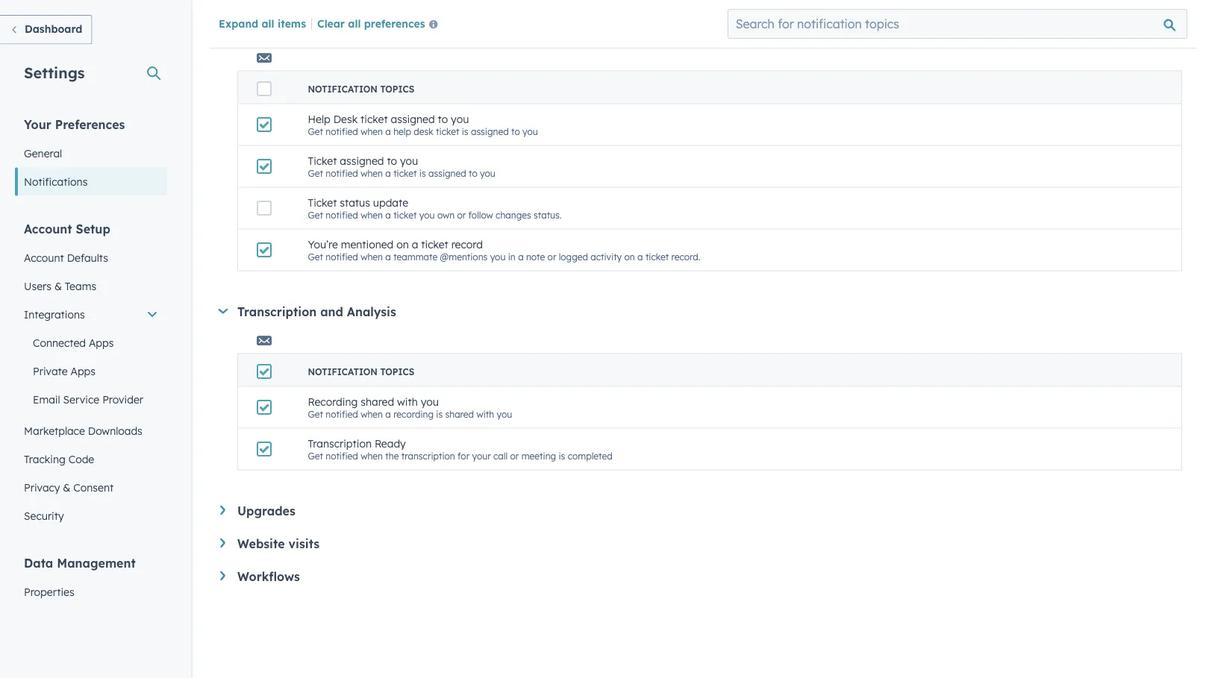 Task type: describe. For each thing, give the bounding box(es) containing it.
your preferences
[[24, 117, 125, 132]]

transcription and analysis button
[[218, 305, 1183, 320]]

clear all preferences button
[[317, 15, 444, 33]]

ticket for ticket assigned to you
[[308, 155, 337, 168]]

tickets
[[237, 22, 280, 37]]

assigned up the status
[[340, 155, 384, 168]]

dashboard
[[25, 22, 82, 35]]

marketplace downloads
[[24, 425, 143, 438]]

management
[[57, 556, 136, 571]]

get inside help desk ticket assigned to you get notified when a help desk ticket is assigned to you
[[308, 126, 323, 137]]

expand all items button
[[219, 17, 306, 30]]

notification for tickets
[[308, 84, 378, 95]]

connected
[[33, 336, 86, 350]]

1 horizontal spatial with
[[477, 409, 494, 420]]

help
[[394, 126, 411, 137]]

you're
[[308, 238, 338, 251]]

upgrades button
[[220, 504, 1183, 519]]

is inside transcription ready get notified when the transcription for your call or meeting is completed
[[559, 451, 566, 462]]

get inside transcription ready get notified when the transcription for your call or meeting is completed
[[308, 451, 323, 462]]

integrations
[[24, 308, 85, 321]]

tracking code link
[[15, 445, 167, 474]]

help desk ticket assigned to you get notified when a help desk ticket is assigned to you
[[308, 113, 538, 137]]

website
[[237, 537, 285, 552]]

note
[[526, 251, 545, 263]]

status.
[[534, 210, 562, 221]]

0 horizontal spatial shared
[[361, 396, 394, 409]]

clear
[[317, 17, 345, 30]]

you inside you're mentioned on a ticket record get notified when a teammate @mentions you in a note or logged activity on a ticket record.
[[490, 251, 506, 263]]

ticket inside ticket assigned to you get notified when a ticket is assigned to you
[[394, 168, 417, 179]]

you're mentioned on a ticket record get notified when a teammate @mentions you in a note or logged activity on a ticket record.
[[308, 238, 701, 263]]

a inside recording shared with you get notified when a recording is shared with you
[[386, 409, 391, 420]]

upgrades
[[237, 504, 296, 519]]

1 horizontal spatial on
[[625, 251, 635, 263]]

completed
[[568, 451, 613, 462]]

email
[[33, 393, 60, 406]]

account defaults
[[24, 251, 108, 264]]

items
[[278, 17, 306, 30]]

tracking
[[24, 453, 66, 466]]

a inside ticket assigned to you get notified when a ticket is assigned to you
[[386, 168, 391, 179]]

notifications link
[[15, 168, 167, 196]]

account for account defaults
[[24, 251, 64, 264]]

marketplace downloads link
[[15, 417, 167, 445]]

or for transcription ready
[[511, 451, 519, 462]]

ticket inside ticket status update get notified when a ticket you own or follow changes status.
[[394, 210, 417, 221]]

data management element
[[15, 555, 167, 679]]

email service provider
[[33, 393, 143, 406]]

users
[[24, 280, 52, 293]]

your preferences element
[[15, 116, 167, 196]]

desk
[[414, 126, 434, 137]]

users & teams link
[[15, 272, 167, 301]]

caret image for upgrades
[[220, 506, 226, 516]]

record
[[452, 238, 483, 251]]

notified inside help desk ticket assigned to you get notified when a help desk ticket is assigned to you
[[326, 126, 358, 137]]

privacy & consent link
[[15, 474, 167, 502]]

expand
[[219, 17, 259, 30]]

preferences
[[55, 117, 125, 132]]

transcription and analysis
[[237, 305, 396, 320]]

notification for transcription and analysis
[[308, 367, 378, 378]]

assigned up ticket assigned to you get notified when a ticket is assigned to you
[[391, 113, 435, 126]]

workflows button
[[220, 570, 1183, 585]]

website visits
[[237, 537, 320, 552]]

0 horizontal spatial on
[[397, 238, 409, 251]]

expand all items
[[219, 17, 306, 30]]

recording shared with you get notified when a recording is shared with you
[[308, 396, 512, 420]]

caret image for workflows
[[220, 572, 226, 582]]

preferences
[[364, 17, 425, 30]]

downloads
[[88, 425, 143, 438]]

properties link
[[15, 578, 167, 607]]

a right in
[[518, 251, 524, 263]]

ticket status update get notified when a ticket you own or follow changes status.
[[308, 197, 562, 221]]

connected apps
[[33, 336, 114, 350]]

is inside help desk ticket assigned to you get notified when a help desk ticket is assigned to you
[[462, 126, 469, 137]]

assigned up ticket status update get notified when a ticket you own or follow changes status.
[[429, 168, 467, 179]]

logged
[[559, 251, 588, 263]]

security link
[[15, 502, 167, 531]]

workflows
[[237, 570, 300, 585]]

notified inside ticket assigned to you get notified when a ticket is assigned to you
[[326, 168, 358, 179]]

the
[[386, 451, 399, 462]]

own
[[438, 210, 455, 221]]

and
[[321, 305, 343, 320]]

account setup element
[[15, 221, 167, 531]]

setup
[[76, 221, 110, 236]]

security
[[24, 510, 64, 523]]

recording
[[394, 409, 434, 420]]

help
[[308, 113, 331, 126]]

recording
[[308, 396, 358, 409]]

general link
[[15, 139, 167, 168]]

private apps
[[33, 365, 96, 378]]

consent
[[73, 481, 114, 494]]

& for users
[[54, 280, 62, 293]]

account defaults link
[[15, 244, 167, 272]]

account setup
[[24, 221, 110, 236]]

teammate
[[394, 251, 438, 263]]

or for ticket status update
[[457, 210, 466, 221]]

notification topics for tickets
[[308, 84, 415, 95]]

a inside help desk ticket assigned to you get notified when a help desk ticket is assigned to you
[[386, 126, 391, 137]]

in
[[508, 251, 516, 263]]

private apps link
[[15, 357, 167, 386]]



Task type: vqa. For each thing, say whether or not it's contained in the screenshot.
bottom or
yes



Task type: locate. For each thing, give the bounding box(es) containing it.
visits
[[289, 537, 320, 552]]

get inside you're mentioned on a ticket record get notified when a teammate @mentions you in a note or logged activity on a ticket record.
[[308, 251, 323, 263]]

3 when from the top
[[361, 210, 383, 221]]

defaults
[[67, 251, 108, 264]]

you inside ticket status update get notified when a ticket you own or follow changes status.
[[420, 210, 435, 221]]

account up users
[[24, 251, 64, 264]]

& inside users & teams link
[[54, 280, 62, 293]]

transcription for transcription and analysis
[[237, 305, 317, 320]]

notification up desk
[[308, 84, 378, 95]]

shared up "ready"
[[361, 396, 394, 409]]

& for privacy
[[63, 481, 70, 494]]

2 vertical spatial or
[[511, 451, 519, 462]]

0 vertical spatial ticket
[[308, 155, 337, 168]]

2 topics from the top
[[380, 367, 415, 378]]

notified down the status
[[326, 251, 358, 263]]

connected apps link
[[15, 329, 167, 357]]

topics up help
[[380, 84, 415, 95]]

teams
[[65, 280, 96, 293]]

notified
[[326, 126, 358, 137], [326, 168, 358, 179], [326, 210, 358, 221], [326, 251, 358, 263], [326, 409, 358, 420], [326, 451, 358, 462]]

a left help
[[386, 126, 391, 137]]

assigned right desk
[[471, 126, 509, 137]]

when inside ticket status update get notified when a ticket you own or follow changes status.
[[361, 210, 383, 221]]

analysis
[[347, 305, 396, 320]]

your
[[24, 117, 51, 132]]

0 vertical spatial &
[[54, 280, 62, 293]]

1 topics from the top
[[380, 84, 415, 95]]

1 horizontal spatial all
[[348, 17, 361, 30]]

a down ticket status update get notified when a ticket you own or follow changes status.
[[412, 238, 419, 251]]

general
[[24, 147, 62, 160]]

get
[[308, 126, 323, 137], [308, 168, 323, 179], [308, 210, 323, 221], [308, 251, 323, 263], [308, 409, 323, 420], [308, 451, 323, 462]]

notified left recording
[[326, 409, 358, 420]]

marketplace
[[24, 425, 85, 438]]

1 vertical spatial account
[[24, 251, 64, 264]]

4 get from the top
[[308, 251, 323, 263]]

tickets button
[[218, 22, 1183, 37]]

meeting
[[522, 451, 556, 462]]

when inside you're mentioned on a ticket record get notified when a teammate @mentions you in a note or logged activity on a ticket record.
[[361, 251, 383, 263]]

2 ticket from the top
[[308, 197, 337, 210]]

changes
[[496, 210, 532, 221]]

when inside recording shared with you get notified when a recording is shared with you
[[361, 409, 383, 420]]

or inside you're mentioned on a ticket record get notified when a teammate @mentions you in a note or logged activity on a ticket record.
[[548, 251, 557, 263]]

tracking code
[[24, 453, 94, 466]]

caret image inside transcription and analysis dropdown button
[[218, 309, 228, 315]]

all for expand
[[262, 17, 275, 30]]

notified inside transcription ready get notified when the transcription for your call or meeting is completed
[[326, 451, 358, 462]]

5 when from the top
[[361, 409, 383, 420]]

when inside help desk ticket assigned to you get notified when a help desk ticket is assigned to you
[[361, 126, 383, 137]]

notification topics for transcription and analysis
[[308, 367, 415, 378]]

ticket
[[361, 113, 388, 126], [436, 126, 460, 137], [394, 168, 417, 179], [394, 210, 417, 221], [421, 238, 449, 251], [646, 251, 669, 263]]

6 when from the top
[[361, 451, 383, 462]]

0 vertical spatial topics
[[380, 84, 415, 95]]

1 ticket from the top
[[308, 155, 337, 168]]

notified left help
[[326, 126, 358, 137]]

6 notified from the top
[[326, 451, 358, 462]]

1 horizontal spatial shared
[[446, 409, 474, 420]]

ticket for ticket status update
[[308, 197, 337, 210]]

1 vertical spatial or
[[548, 251, 557, 263]]

notification topics up desk
[[308, 84, 415, 95]]

transcription left and
[[237, 305, 317, 320]]

notified inside ticket status update get notified when a ticket you own or follow changes status.
[[326, 210, 358, 221]]

transcription ready get notified when the transcription for your call or meeting is completed
[[308, 438, 613, 462]]

website visits button
[[220, 537, 1183, 552]]

mentioned
[[341, 238, 394, 251]]

when up the status
[[361, 168, 383, 179]]

shared up transcription ready get notified when the transcription for your call or meeting is completed
[[446, 409, 474, 420]]

to
[[438, 113, 448, 126], [512, 126, 520, 137], [387, 155, 397, 168], [469, 168, 478, 179]]

3 get from the top
[[308, 210, 323, 221]]

1 vertical spatial &
[[63, 481, 70, 494]]

get inside recording shared with you get notified when a recording is shared with you
[[308, 409, 323, 420]]

2 when from the top
[[361, 168, 383, 179]]

users & teams
[[24, 280, 96, 293]]

a
[[386, 126, 391, 137], [386, 168, 391, 179], [386, 210, 391, 221], [412, 238, 419, 251], [386, 251, 391, 263], [518, 251, 524, 263], [638, 251, 643, 263], [386, 409, 391, 420]]

notified up you're at top
[[326, 210, 358, 221]]

notified up the status
[[326, 168, 358, 179]]

a left teammate
[[386, 251, 391, 263]]

ticket down help
[[308, 155, 337, 168]]

on
[[397, 238, 409, 251], [625, 251, 635, 263]]

4 notified from the top
[[326, 251, 358, 263]]

is right recording
[[436, 409, 443, 420]]

caret image
[[218, 309, 228, 315], [220, 506, 226, 516], [220, 539, 226, 549], [220, 572, 226, 582]]

caret image inside website visits dropdown button
[[220, 539, 226, 549]]

integrations button
[[15, 301, 167, 329]]

1 vertical spatial apps
[[71, 365, 96, 378]]

all
[[262, 17, 275, 30], [348, 17, 361, 30]]

transcription down recording on the left bottom of page
[[308, 438, 372, 451]]

notification
[[308, 84, 378, 95], [308, 367, 378, 378]]

or right own
[[457, 210, 466, 221]]

caret image
[[218, 26, 228, 32]]

1 horizontal spatial or
[[511, 451, 519, 462]]

is right meeting
[[559, 451, 566, 462]]

notification up recording on the left bottom of page
[[308, 367, 378, 378]]

1 notification topics from the top
[[308, 84, 415, 95]]

ticket left the status
[[308, 197, 337, 210]]

1 vertical spatial notification topics
[[308, 367, 415, 378]]

is right desk
[[462, 126, 469, 137]]

0 vertical spatial transcription
[[237, 305, 317, 320]]

ticket inside ticket assigned to you get notified when a ticket is assigned to you
[[308, 155, 337, 168]]

settings
[[24, 63, 85, 82]]

apps down integrations button
[[89, 336, 114, 350]]

@mentions
[[440, 251, 488, 263]]

& right privacy
[[63, 481, 70, 494]]

code
[[68, 453, 94, 466]]

on right mentioned
[[397, 238, 409, 251]]

status
[[340, 197, 370, 210]]

update
[[373, 197, 409, 210]]

clear all preferences
[[317, 17, 425, 30]]

0 vertical spatial or
[[457, 210, 466, 221]]

apps up "service"
[[71, 365, 96, 378]]

1 account from the top
[[24, 221, 72, 236]]

0 horizontal spatial all
[[262, 17, 275, 30]]

all right "clear"
[[348, 17, 361, 30]]

service
[[63, 393, 99, 406]]

data management
[[24, 556, 136, 571]]

2 horizontal spatial or
[[548, 251, 557, 263]]

a inside ticket status update get notified when a ticket you own or follow changes status.
[[386, 210, 391, 221]]

private
[[33, 365, 68, 378]]

when right desk
[[361, 126, 383, 137]]

6 get from the top
[[308, 451, 323, 462]]

2 notification topics from the top
[[308, 367, 415, 378]]

privacy
[[24, 481, 60, 494]]

get inside ticket assigned to you get notified when a ticket is assigned to you
[[308, 168, 323, 179]]

ticket assigned to you get notified when a ticket is assigned to you
[[308, 155, 496, 179]]

notification topics up recording on the left bottom of page
[[308, 367, 415, 378]]

topics for tickets
[[380, 84, 415, 95]]

call
[[494, 451, 508, 462]]

ready
[[375, 438, 406, 451]]

1 horizontal spatial &
[[63, 481, 70, 494]]

all for clear
[[348, 17, 361, 30]]

record.
[[672, 251, 701, 263]]

or inside transcription ready get notified when the transcription for your call or meeting is completed
[[511, 451, 519, 462]]

with
[[397, 396, 418, 409], [477, 409, 494, 420]]

when
[[361, 126, 383, 137], [361, 168, 383, 179], [361, 210, 383, 221], [361, 251, 383, 263], [361, 409, 383, 420], [361, 451, 383, 462]]

3 notified from the top
[[326, 210, 358, 221]]

your
[[472, 451, 491, 462]]

0 horizontal spatial with
[[397, 396, 418, 409]]

when left teammate
[[361, 251, 383, 263]]

caret image inside workflows dropdown button
[[220, 572, 226, 582]]

notification topics
[[308, 84, 415, 95], [308, 367, 415, 378]]

& right users
[[54, 280, 62, 293]]

4 when from the top
[[361, 251, 383, 263]]

0 vertical spatial account
[[24, 221, 72, 236]]

account inside "link"
[[24, 251, 64, 264]]

1 vertical spatial notification
[[308, 367, 378, 378]]

a right activity
[[638, 251, 643, 263]]

account up account defaults
[[24, 221, 72, 236]]

2 get from the top
[[308, 168, 323, 179]]

when inside ticket assigned to you get notified when a ticket is assigned to you
[[361, 168, 383, 179]]

a right the status
[[386, 210, 391, 221]]

is inside ticket assigned to you get notified when a ticket is assigned to you
[[420, 168, 426, 179]]

topics for transcription and analysis
[[380, 367, 415, 378]]

on right activity
[[625, 251, 635, 263]]

2 notification from the top
[[308, 367, 378, 378]]

&
[[54, 280, 62, 293], [63, 481, 70, 494]]

transcription
[[402, 451, 455, 462]]

a up update
[[386, 168, 391, 179]]

1 get from the top
[[308, 126, 323, 137]]

dashboard link
[[0, 15, 92, 44]]

2 all from the left
[[348, 17, 361, 30]]

all inside button
[[348, 17, 361, 30]]

with up "ready"
[[397, 396, 418, 409]]

or inside ticket status update get notified when a ticket you own or follow changes status.
[[457, 210, 466, 221]]

account for account setup
[[24, 221, 72, 236]]

1 notification from the top
[[308, 84, 378, 95]]

apps for connected apps
[[89, 336, 114, 350]]

transcription inside transcription ready get notified when the transcription for your call or meeting is completed
[[308, 438, 372, 451]]

2 notified from the top
[[326, 168, 358, 179]]

caret image for transcription and analysis
[[218, 309, 228, 315]]

you
[[451, 113, 469, 126], [523, 126, 538, 137], [400, 155, 418, 168], [480, 168, 496, 179], [420, 210, 435, 221], [490, 251, 506, 263], [421, 396, 439, 409], [497, 409, 512, 420]]

when left the
[[361, 451, 383, 462]]

Search for notification topics search field
[[728, 9, 1188, 39]]

is
[[462, 126, 469, 137], [420, 168, 426, 179], [436, 409, 443, 420], [559, 451, 566, 462]]

is up ticket status update get notified when a ticket you own or follow changes status.
[[420, 168, 426, 179]]

email service provider link
[[15, 386, 167, 414]]

0 vertical spatial notification
[[308, 84, 378, 95]]

when inside transcription ready get notified when the transcription for your call or meeting is completed
[[361, 451, 383, 462]]

activity
[[591, 251, 622, 263]]

caret image inside upgrades dropdown button
[[220, 506, 226, 516]]

desk
[[334, 113, 358, 126]]

& inside privacy & consent link
[[63, 481, 70, 494]]

topics
[[380, 84, 415, 95], [380, 367, 415, 378]]

follow
[[469, 210, 493, 221]]

properties
[[24, 586, 74, 599]]

is inside recording shared with you get notified when a recording is shared with you
[[436, 409, 443, 420]]

0 vertical spatial notification topics
[[308, 84, 415, 95]]

or
[[457, 210, 466, 221], [548, 251, 557, 263], [511, 451, 519, 462]]

a left recording
[[386, 409, 391, 420]]

0 horizontal spatial &
[[54, 280, 62, 293]]

apps for private apps
[[71, 365, 96, 378]]

1 vertical spatial ticket
[[308, 197, 337, 210]]

0 vertical spatial apps
[[89, 336, 114, 350]]

0 horizontal spatial or
[[457, 210, 466, 221]]

1 notified from the top
[[326, 126, 358, 137]]

all left items
[[262, 17, 275, 30]]

1 vertical spatial transcription
[[308, 438, 372, 451]]

with up your
[[477, 409, 494, 420]]

1 all from the left
[[262, 17, 275, 30]]

notified left "ready"
[[326, 451, 358, 462]]

assigned
[[391, 113, 435, 126], [471, 126, 509, 137], [340, 155, 384, 168], [429, 168, 467, 179]]

privacy & consent
[[24, 481, 114, 494]]

for
[[458, 451, 470, 462]]

notified inside you're mentioned on a ticket record get notified when a teammate @mentions you in a note or logged activity on a ticket record.
[[326, 251, 358, 263]]

or right note
[[548, 251, 557, 263]]

when up mentioned
[[361, 210, 383, 221]]

provider
[[102, 393, 143, 406]]

notified inside recording shared with you get notified when a recording is shared with you
[[326, 409, 358, 420]]

topics up recording shared with you get notified when a recording is shared with you
[[380, 367, 415, 378]]

1 vertical spatial topics
[[380, 367, 415, 378]]

when up "ready"
[[361, 409, 383, 420]]

ticket inside ticket status update get notified when a ticket you own or follow changes status.
[[308, 197, 337, 210]]

notifications
[[24, 175, 88, 188]]

5 notified from the top
[[326, 409, 358, 420]]

transcription for transcription ready get notified when the transcription for your call or meeting is completed
[[308, 438, 372, 451]]

5 get from the top
[[308, 409, 323, 420]]

caret image for website visits
[[220, 539, 226, 549]]

or right call
[[511, 451, 519, 462]]

get inside ticket status update get notified when a ticket you own or follow changes status.
[[308, 210, 323, 221]]

2 account from the top
[[24, 251, 64, 264]]

1 when from the top
[[361, 126, 383, 137]]



